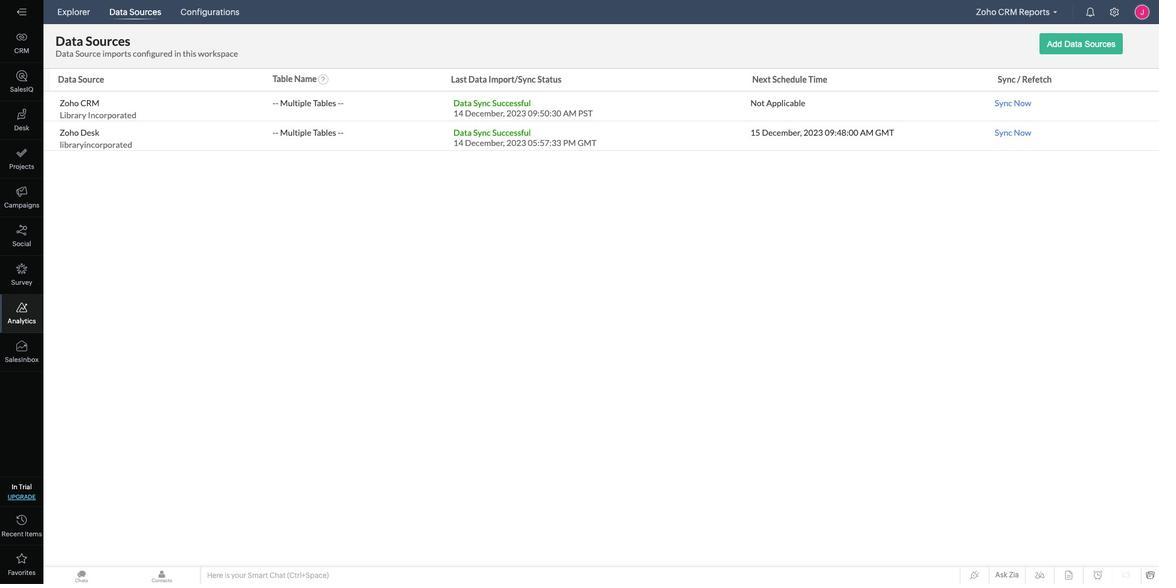 Task type: locate. For each thing, give the bounding box(es) containing it.
reports
[[1020, 7, 1050, 17]]

ask
[[996, 571, 1008, 580]]

here is your smart chat (ctrl+space)
[[207, 572, 329, 580]]

favorites
[[8, 570, 36, 577]]

smart
[[248, 572, 268, 580]]

desk link
[[0, 101, 43, 140]]

crm right zoho
[[999, 7, 1018, 17]]

chats image
[[43, 568, 120, 585]]

analytics link
[[0, 295, 43, 333]]

campaigns
[[4, 202, 39, 209]]

analytics
[[8, 318, 36, 325]]

social
[[12, 240, 31, 248]]

0 horizontal spatial crm
[[14, 47, 29, 54]]

salesinbox link
[[0, 333, 43, 372]]

(ctrl+space)
[[287, 572, 329, 580]]

chat
[[270, 572, 286, 580]]

1 horizontal spatial crm
[[999, 7, 1018, 17]]

ask zia
[[996, 571, 1020, 580]]

configurations
[[181, 7, 240, 17]]

survey
[[11, 279, 32, 286]]

desk
[[14, 124, 29, 132]]

crm up salesiq link
[[14, 47, 29, 54]]

zoho crm reports
[[977, 7, 1050, 17]]

survey link
[[0, 256, 43, 295]]

salesinbox
[[5, 356, 39, 364]]

social link
[[0, 217, 43, 256]]

1 vertical spatial crm
[[14, 47, 29, 54]]

recent
[[2, 531, 23, 538]]

crm
[[999, 7, 1018, 17], [14, 47, 29, 54]]

salesiq link
[[0, 63, 43, 101]]

upgrade
[[8, 494, 36, 501]]

is
[[225, 572, 230, 580]]

data
[[110, 7, 128, 17]]



Task type: vqa. For each thing, say whether or not it's contained in the screenshot.
Library
no



Task type: describe. For each thing, give the bounding box(es) containing it.
sources
[[129, 7, 161, 17]]

campaigns link
[[0, 179, 43, 217]]

in trial upgrade
[[8, 484, 36, 501]]

items
[[25, 531, 42, 538]]

zoho
[[977, 7, 997, 17]]

explorer
[[57, 7, 90, 17]]

configure settings image
[[1110, 7, 1120, 17]]

recent items
[[2, 531, 42, 538]]

trial
[[19, 484, 32, 491]]

in
[[12, 484, 18, 491]]

projects
[[9, 163, 34, 170]]

configurations link
[[176, 0, 244, 24]]

0 vertical spatial crm
[[999, 7, 1018, 17]]

crm link
[[0, 24, 43, 63]]

your
[[231, 572, 246, 580]]

explorer link
[[53, 0, 95, 24]]

contacts image
[[124, 568, 200, 585]]

data sources link
[[105, 0, 166, 24]]

zia
[[1010, 571, 1020, 580]]

data sources
[[110, 7, 161, 17]]

notifications image
[[1086, 7, 1096, 17]]

here
[[207, 572, 223, 580]]

salesiq
[[10, 86, 33, 93]]

projects link
[[0, 140, 43, 179]]



